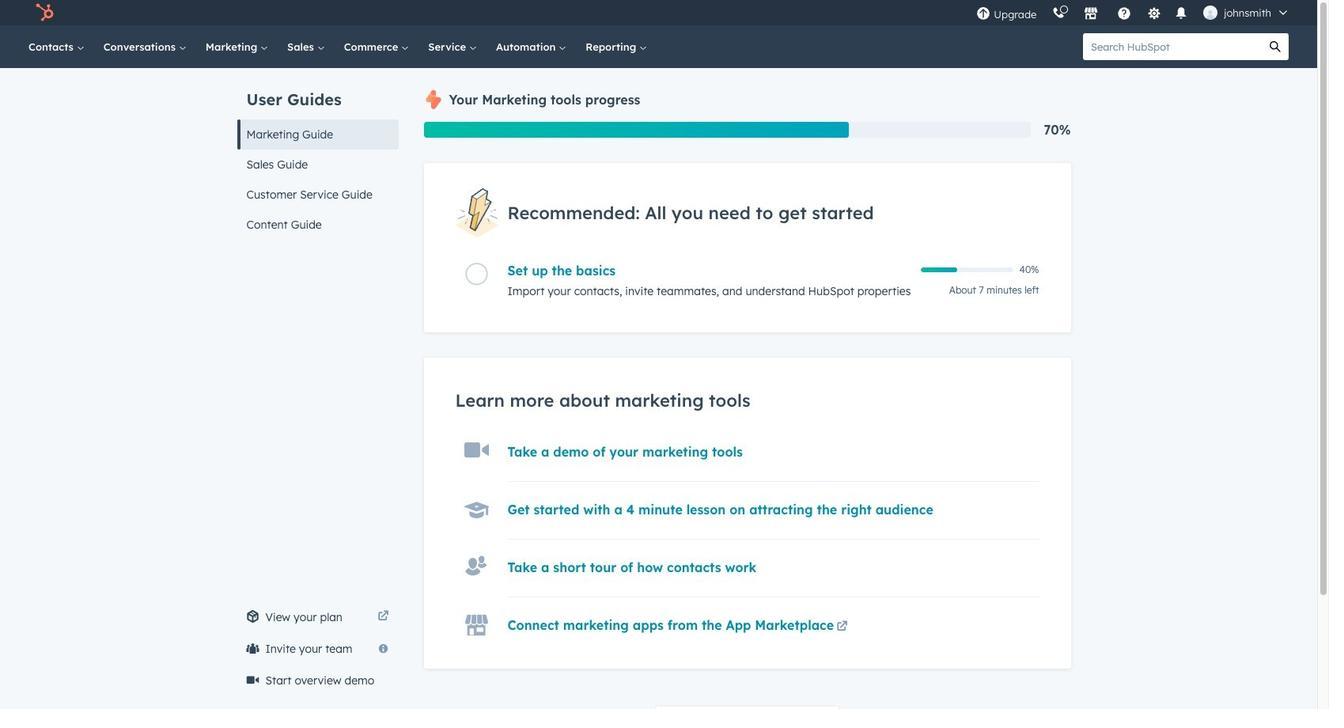Task type: vqa. For each thing, say whether or not it's contained in the screenshot.
Link opens in a new window image
yes



Task type: locate. For each thing, give the bounding box(es) containing it.
1 horizontal spatial link opens in a new window image
[[837, 618, 848, 637]]

link opens in a new window image
[[378, 608, 389, 627], [837, 618, 848, 637]]

link opens in a new window image
[[378, 611, 389, 623], [837, 621, 848, 633]]

user guides element
[[237, 68, 398, 240]]

Search HubSpot search field
[[1083, 33, 1262, 60]]

0 horizontal spatial link opens in a new window image
[[378, 608, 389, 627]]

1 horizontal spatial link opens in a new window image
[[837, 621, 848, 633]]

0 horizontal spatial link opens in a new window image
[[378, 611, 389, 623]]

[object object] complete progress bar
[[921, 268, 958, 272]]

progress bar
[[424, 122, 849, 138]]

menu
[[969, 0, 1299, 25]]

link opens in a new window image for left link opens in a new window icon
[[378, 611, 389, 623]]



Task type: describe. For each thing, give the bounding box(es) containing it.
john smith image
[[1204, 6, 1218, 20]]

marketplaces image
[[1084, 7, 1099, 21]]

link opens in a new window image for right link opens in a new window icon
[[837, 621, 848, 633]]



